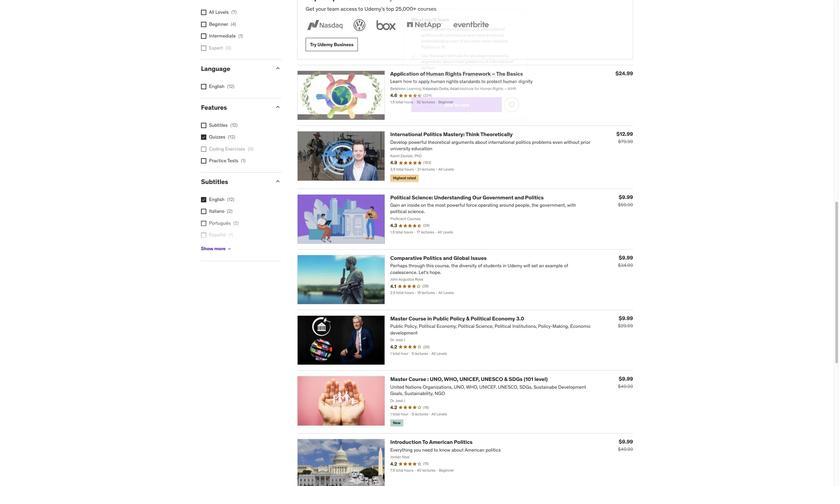 Task type: vqa. For each thing, say whether or not it's contained in the screenshot.


Task type: locate. For each thing, give the bounding box(es) containing it.
2 vertical spatial problems
[[532, 139, 552, 145]]

0 horizontal spatial more
[[214, 246, 226, 252]]

international down theoretically
[[489, 139, 515, 145]]

$9.99 $29.99
[[618, 315, 633, 329]]

0 vertical spatial english (12)
[[209, 83, 234, 89]]

politics
[[417, 43, 432, 49], [424, 131, 442, 138], [525, 194, 544, 201], [423, 255, 442, 261], [454, 439, 473, 445]]

0 vertical spatial master
[[390, 315, 408, 322]]

(0) down intermediate (1)
[[226, 45, 231, 51]]

subtitles down practice
[[201, 178, 228, 186]]

0 horizontal spatial &
[[466, 315, 470, 322]]

unesco
[[481, 376, 503, 383]]

international up the
[[492, 58, 518, 64]]

unicef,
[[460, 376, 480, 383]]

1 vertical spatial politics
[[468, 81, 483, 87]]

$9.99 $49.99 for introduction to american politics
[[618, 438, 633, 452]]

2 small image from the top
[[275, 178, 281, 185]]

0 vertical spatial (1)
[[239, 33, 243, 39]]

1 horizontal spatial levels
[[444, 167, 454, 172]]

1 vertical spatial course
[[409, 376, 426, 383]]

powerful up education
[[409, 139, 427, 145]]

0 horizontal spatial even
[[449, 36, 459, 42]]

1 vertical spatial &
[[504, 376, 508, 383]]

0 vertical spatial in
[[485, 81, 488, 87]]

and
[[468, 29, 476, 35], [515, 194, 524, 201], [443, 255, 453, 261]]

master for master course in public policy & political economy 3.0
[[390, 315, 408, 322]]

powerful inside use the exact formula for developing powerful arguments about most problems of international politics.
[[495, 52, 513, 58]]

problems up the confidence
[[456, 23, 476, 29]]

always
[[468, 74, 482, 80]]

1 horizontal spatial in
[[485, 81, 488, 87]]

of up have
[[477, 23, 481, 29]]

even down the confidence
[[449, 36, 459, 42]]

(12) up quizzes (12)
[[230, 122, 238, 128]]

1 vertical spatial english (12)
[[209, 196, 234, 202]]

confidence
[[443, 29, 467, 35]]

(1) up bahasa indonesia at the bottom left
[[229, 232, 233, 238]]

international
[[482, 23, 509, 29], [492, 58, 518, 64], [441, 81, 467, 87], [489, 139, 515, 145]]

prior
[[581, 139, 591, 145]]

powerful for formula
[[495, 52, 513, 58]]

&
[[466, 315, 470, 322], [504, 376, 508, 383]]

1 horizontal spatial politics
[[468, 81, 483, 87]]

even left without
[[553, 139, 563, 145]]

1 vertical spatial all
[[439, 167, 443, 172]]

0 vertical spatial more
[[477, 29, 487, 35]]

international inside speak about most problems of international politics with confidence and more profound understanding even if you have never studied politics or ir.
[[482, 23, 509, 29]]

politics inside speak about most problems of international politics with confidence and more profound understanding even if you have never studied politics or ir.
[[417, 29, 432, 35]]

0 vertical spatial problems
[[456, 23, 476, 29]]

0 horizontal spatial and
[[443, 255, 453, 261]]

develop
[[390, 139, 408, 145]]

$9.99 $59.99
[[618, 194, 633, 208]]

arguments inside use the exact formula for developing powerful arguments about most problems of international politics.
[[417, 58, 440, 64]]

all
[[209, 9, 214, 15], [439, 167, 443, 172]]

1 horizontal spatial and
[[468, 29, 476, 35]]

which
[[430, 74, 442, 80]]

español
[[209, 232, 226, 238]]

$29.99
[[618, 323, 633, 329]]

0 vertical spatial politics
[[417, 29, 432, 35]]

(2) right italiano
[[227, 208, 233, 214]]

3.5 total hours
[[390, 167, 414, 172]]

course
[[409, 315, 426, 322], [409, 376, 426, 383]]

1 vertical spatial $49.99
[[618, 446, 633, 452]]

begin
[[507, 81, 519, 87]]

course for :
[[409, 376, 426, 383]]

about up with
[[432, 23, 444, 29]]

$24.99
[[616, 70, 633, 77]]

comparative
[[390, 255, 422, 261]]

1 vertical spatial english
[[209, 196, 225, 202]]

1 vertical spatial more
[[214, 246, 226, 252]]

english down language
[[209, 83, 225, 89]]

xsmall image for español
[[201, 233, 206, 238]]

3.5
[[390, 167, 396, 172]]

all for all levels (7)
[[209, 9, 214, 15]]

more up have
[[477, 29, 487, 35]]

levels
[[215, 9, 229, 15], [444, 167, 454, 172]]

0 vertical spatial course
[[409, 315, 426, 322]]

quizzes (12)
[[209, 134, 235, 140]]

powerful down studied
[[495, 52, 513, 58]]

small image
[[275, 65, 281, 72], [275, 178, 281, 185]]

even inside speak about most problems of international politics with confidence and more profound understanding even if you have never studied politics or ir.
[[449, 36, 459, 42]]

2 master from the top
[[390, 376, 408, 383]]

xsmall image left beginner
[[201, 22, 206, 27]]

comparative politics and global issues
[[390, 255, 487, 261]]

2 english (12) from the top
[[209, 196, 234, 202]]

political down highest
[[390, 194, 411, 201]]

2 vertical spatial and
[[443, 255, 453, 261]]

most up the confidence
[[445, 23, 455, 29]]

english up italiano
[[209, 196, 225, 202]]

politics for question
[[468, 81, 483, 87]]

3.0
[[516, 315, 524, 322]]

(2) right português
[[233, 220, 239, 226]]

0 vertical spatial (2)
[[227, 208, 233, 214]]

0 vertical spatial and
[[468, 29, 476, 35]]

phd
[[415, 153, 422, 158]]

1 vertical spatial most
[[454, 58, 465, 64]]

2 vertical spatial (1)
[[229, 232, 233, 238]]

course left public
[[409, 315, 426, 322]]

beginner
[[209, 21, 228, 27]]

in left public
[[427, 315, 432, 322]]

1 horizontal spatial (2)
[[233, 220, 239, 226]]

politics inside know which question to always ask about any problem of international politics in order to begin thinking theoretically.
[[468, 81, 483, 87]]

problems down developing in the right of the page
[[466, 58, 485, 64]]

in inside know which question to always ask about any problem of international politics in order to begin thinking theoretically.
[[485, 81, 488, 87]]

(1) right tests
[[241, 158, 246, 164]]

english (12) up the italiano (2)
[[209, 196, 234, 202]]

get
[[306, 5, 315, 12]]

master for master course : uno, who, unicef, unesco & sdgs (101 level)
[[390, 376, 408, 383]]

international
[[390, 131, 422, 138]]

xsmall image left italiano
[[201, 209, 206, 214]]

0 vertical spatial $49.99
[[618, 384, 633, 390]]

0 horizontal spatial arguments
[[417, 58, 440, 64]]

master course in public policy & political economy 3.0 link
[[390, 315, 524, 322]]

2 horizontal spatial and
[[515, 194, 524, 201]]

problems left without
[[532, 139, 552, 145]]

practice tests (1)
[[209, 158, 246, 164]]

xsmall image right bahasa
[[227, 246, 232, 251]]

0 vertical spatial powerful
[[495, 52, 513, 58]]

arguments down mastery:
[[452, 139, 474, 145]]

$9.99 for political
[[619, 315, 633, 322]]

0 horizontal spatial politics
[[417, 29, 432, 35]]

levels right lectures
[[444, 167, 454, 172]]

to left the cart
[[454, 105, 459, 112]]

$34.99
[[618, 262, 633, 268]]

0 horizontal spatial all
[[209, 9, 214, 15]]

0 vertical spatial political
[[390, 194, 411, 201]]

2 vertical spatial politics
[[516, 139, 531, 145]]

powerful for think
[[409, 139, 427, 145]]

$9.99 inside $9.99 $59.99
[[619, 194, 633, 200]]

2 horizontal spatial politics
[[516, 139, 531, 145]]

0 vertical spatial english
[[209, 83, 225, 89]]

1 vertical spatial problems
[[466, 58, 485, 64]]

and left the global
[[443, 255, 453, 261]]

1 horizontal spatial all
[[439, 167, 443, 172]]

0 vertical spatial levels
[[215, 9, 229, 15]]

(12) down language dropdown button
[[227, 83, 234, 89]]

2 $9.99 $49.99 from the top
[[618, 438, 633, 452]]

xsmall image
[[201, 22, 206, 27], [201, 34, 206, 39], [201, 146, 206, 152], [201, 158, 206, 164], [201, 209, 206, 214], [201, 233, 206, 238], [227, 246, 232, 251]]

studied
[[496, 36, 511, 42]]

& left sdgs
[[504, 376, 508, 383]]

subtitles (12)
[[209, 122, 238, 128]]

political left economy
[[471, 315, 491, 322]]

order
[[489, 81, 501, 87]]

0 horizontal spatial (2)
[[227, 208, 233, 214]]

international inside know which question to always ask about any problem of international politics in order to begin thinking theoretically.
[[441, 81, 467, 87]]

1 $9.99 from the top
[[619, 194, 633, 200]]

problems inside use the exact formula for developing powerful arguments about most problems of international politics.
[[466, 58, 485, 64]]

human
[[426, 70, 444, 77]]

and right 'government'
[[515, 194, 524, 201]]

more right show
[[214, 246, 226, 252]]

21
[[417, 167, 421, 172]]

formula
[[447, 52, 463, 58]]

0 vertical spatial all
[[209, 9, 214, 15]]

4 $9.99 from the top
[[619, 375, 633, 382]]

about inside speak about most problems of international politics with confidence and more profound understanding even if you have never studied politics or ir.
[[432, 23, 444, 29]]

know
[[417, 74, 429, 80]]

subtitles up quizzes
[[209, 122, 228, 128]]

0 horizontal spatial powerful
[[409, 139, 427, 145]]

nasdaq image
[[306, 18, 344, 33]]

all up beginner
[[209, 9, 214, 15]]

subtitles
[[209, 122, 228, 128], [201, 178, 228, 186]]

1 horizontal spatial even
[[553, 139, 563, 145]]

(1) right intermediate on the left top
[[239, 33, 243, 39]]

1 vertical spatial small image
[[275, 178, 281, 185]]

1 vertical spatial (2)
[[233, 220, 239, 226]]

1 vertical spatial powerful
[[409, 139, 427, 145]]

introduction to american politics
[[390, 439, 473, 445]]

1 vertical spatial arguments
[[452, 139, 474, 145]]

hours
[[405, 167, 414, 172]]

most inside speak about most problems of international politics with confidence and more profound understanding even if you have never studied politics or ir.
[[445, 23, 455, 29]]

1 $49.99 from the top
[[618, 384, 633, 390]]

powerful
[[495, 52, 513, 58], [409, 139, 427, 145]]

0 vertical spatial most
[[445, 23, 455, 29]]

levels up beginner (4)
[[215, 9, 229, 15]]

international up profound
[[482, 23, 509, 29]]

(0) right the exercises
[[248, 146, 254, 152]]

1 horizontal spatial &
[[504, 376, 508, 383]]

politics inside international politics mastery: think theoretically develop powerful theoretical arguments about international politics problems even without prior university education kamil zwolski, phd
[[424, 131, 442, 138]]

all for all levels
[[439, 167, 443, 172]]

about down "think"
[[475, 139, 487, 145]]

1 vertical spatial even
[[553, 139, 563, 145]]

0 vertical spatial small image
[[275, 65, 281, 72]]

1 vertical spatial subtitles
[[201, 178, 228, 186]]

1 english (12) from the top
[[209, 83, 234, 89]]

political science: understanding our government and politics
[[390, 194, 544, 201]]

cart
[[460, 105, 470, 112]]

0 horizontal spatial in
[[427, 315, 432, 322]]

1 horizontal spatial more
[[477, 29, 487, 35]]

most
[[445, 23, 455, 29], [454, 58, 465, 64]]

0 vertical spatial arguments
[[417, 58, 440, 64]]

to right the access
[[358, 5, 363, 12]]

problem
[[417, 81, 435, 87]]

kamil
[[390, 153, 400, 158]]

2 $9.99 from the top
[[619, 254, 633, 261]]

(1) for intermediate (1)
[[239, 33, 243, 39]]

1 course from the top
[[409, 315, 426, 322]]

0 vertical spatial &
[[466, 315, 470, 322]]

add
[[442, 105, 452, 112]]

about down exact
[[441, 58, 453, 64]]

language
[[201, 65, 230, 73]]

with
[[433, 29, 442, 35]]

all right lectures
[[439, 167, 443, 172]]

0 vertical spatial (0)
[[226, 45, 231, 51]]

course for in
[[409, 315, 426, 322]]

3 $9.99 from the top
[[619, 315, 633, 322]]

most inside use the exact formula for developing powerful arguments about most problems of international politics.
[[454, 58, 465, 64]]

0 vertical spatial even
[[449, 36, 459, 42]]

$9.99
[[619, 194, 633, 200], [619, 254, 633, 261], [619, 315, 633, 322], [619, 375, 633, 382], [619, 438, 633, 445]]

1 vertical spatial (1)
[[241, 158, 246, 164]]

english (12) down language
[[209, 83, 234, 89]]

of inside know which question to always ask about any problem of international politics in order to begin thinking theoretically.
[[436, 81, 440, 87]]

1 vertical spatial levels
[[444, 167, 454, 172]]

xsmall image for beginner
[[201, 22, 206, 27]]

in down "ask"
[[485, 81, 488, 87]]

get your team access to udemy's top 25,000+ courses
[[306, 5, 437, 12]]

even for of
[[449, 36, 459, 42]]

developing
[[471, 52, 494, 58]]

most down formula
[[454, 58, 465, 64]]

1 english from the top
[[209, 83, 225, 89]]

courses
[[418, 5, 437, 12]]

& right policy
[[466, 315, 470, 322]]

rights
[[445, 70, 462, 77]]

of up problem
[[420, 70, 425, 77]]

education
[[412, 146, 433, 152]]

1 vertical spatial $9.99 $49.99
[[618, 438, 633, 452]]

arguments
[[417, 58, 440, 64], [452, 139, 474, 145]]

–
[[492, 70, 495, 77]]

0 vertical spatial $9.99 $49.99
[[618, 375, 633, 390]]

xsmall image
[[201, 10, 206, 15], [407, 23, 412, 29], [201, 45, 206, 51], [407, 74, 412, 81], [201, 84, 206, 89], [201, 123, 206, 128], [201, 135, 206, 140], [201, 197, 206, 202], [201, 221, 206, 226]]

course left :
[[409, 376, 426, 383]]

international down question
[[441, 81, 467, 87]]

theoretical
[[428, 139, 450, 145]]

politics inside international politics mastery: think theoretically develop powerful theoretical arguments about international politics problems even without prior university education kamil zwolski, phd
[[516, 139, 531, 145]]

and up you
[[468, 29, 476, 35]]

master
[[390, 315, 408, 322], [390, 376, 408, 383]]

1 vertical spatial master
[[390, 376, 408, 383]]

international inside use the exact formula for developing powerful arguments about most problems of international politics.
[[492, 58, 518, 64]]

you
[[464, 36, 471, 42]]

about inside use the exact formula for developing powerful arguments about most problems of international politics.
[[441, 58, 453, 64]]

xsmall image left practice
[[201, 158, 206, 164]]

xsmall image for italiano
[[201, 209, 206, 214]]

1 small image from the top
[[275, 65, 281, 72]]

xsmall image left español
[[201, 233, 206, 238]]

never
[[483, 36, 495, 42]]

access
[[341, 5, 357, 12]]

learn
[[435, 12, 448, 19]]

1 vertical spatial in
[[427, 315, 432, 322]]

2 $49.99 from the top
[[618, 446, 633, 452]]

of down which
[[436, 81, 440, 87]]

(2) for português (2)
[[233, 220, 239, 226]]

policy
[[450, 315, 465, 322]]

1 horizontal spatial arguments
[[452, 139, 474, 145]]

$9.99 $49.99
[[618, 375, 633, 390], [618, 438, 633, 452]]

$9.99 inside $9.99 $29.99
[[619, 315, 633, 322]]

2 course from the top
[[409, 376, 426, 383]]

1 master from the top
[[390, 315, 408, 322]]

xsmall image left coding
[[201, 146, 206, 152]]

what you'll learn
[[407, 12, 448, 19]]

about up order
[[492, 74, 504, 80]]

bahasa indonesia
[[209, 244, 246, 250]]

4.9
[[390, 160, 397, 166]]

international politics mastery: think theoretically link
[[390, 131, 513, 138]]

1 vertical spatial and
[[515, 194, 524, 201]]

193 reviews element
[[423, 160, 431, 165]]

of down developing in the right of the page
[[486, 58, 491, 64]]

xsmall image for coding
[[201, 146, 206, 152]]

0 horizontal spatial levels
[[215, 9, 229, 15]]

$12.99
[[617, 131, 633, 137]]

netapp image
[[405, 18, 444, 33]]

framework
[[463, 70, 491, 77]]

1 $9.99 $49.99 from the top
[[618, 375, 633, 390]]

international inside international politics mastery: think theoretically develop powerful theoretical arguments about international politics problems even without prior university education kamil zwolski, phd
[[489, 139, 515, 145]]

1 horizontal spatial (0)
[[248, 146, 254, 152]]

1 horizontal spatial powerful
[[495, 52, 513, 58]]

ir.
[[439, 43, 444, 49]]

xsmall image left intermediate on the left top
[[201, 34, 206, 39]]

powerful inside international politics mastery: think theoretically develop powerful theoretical arguments about international politics problems even without prior university education kamil zwolski, phd
[[409, 139, 427, 145]]

0 vertical spatial subtitles
[[209, 122, 228, 128]]

any
[[505, 74, 512, 80]]

arguments down 'the'
[[417, 58, 440, 64]]

even inside international politics mastery: think theoretically develop powerful theoretical arguments about international politics problems even without prior university education kamil zwolski, phd
[[553, 139, 563, 145]]

1 vertical spatial political
[[471, 315, 491, 322]]

politics for mastery:
[[516, 139, 531, 145]]



Task type: describe. For each thing, give the bounding box(es) containing it.
all levels
[[439, 167, 454, 172]]

global
[[454, 255, 470, 261]]

application of human rights framework – the basics link
[[390, 70, 523, 77]]

quizzes
[[209, 134, 225, 140]]

political science: understanding our government and politics link
[[390, 194, 544, 201]]

about inside know which question to always ask about any problem of international politics in order to begin thinking theoretically.
[[492, 74, 504, 80]]

the
[[496, 70, 506, 77]]

udemy
[[318, 41, 333, 47]]

more inside speak about most problems of international politics with confidence and more profound understanding even if you have never studied politics or ir.
[[477, 29, 487, 35]]

(12) up the italiano (2)
[[227, 196, 234, 202]]

without
[[564, 139, 580, 145]]

sdgs
[[509, 376, 523, 383]]

about inside international politics mastery: think theoretically develop powerful theoretical arguments about international politics problems even without prior university education kamil zwolski, phd
[[475, 139, 487, 145]]

xsmall image for intermediate
[[201, 34, 206, 39]]

team
[[327, 5, 339, 12]]

highest
[[393, 176, 406, 180]]

bahasa
[[209, 244, 225, 250]]

indonesia
[[226, 244, 246, 250]]

italiano
[[209, 208, 224, 214]]

$59.99
[[618, 202, 633, 208]]

highest rated
[[393, 176, 416, 180]]

profound
[[489, 29, 508, 35]]

exact
[[434, 52, 446, 58]]

use
[[417, 52, 425, 58]]

the
[[426, 52, 433, 58]]

(1) for español (1)
[[229, 232, 233, 238]]

if
[[460, 36, 462, 42]]

(12) up coding exercises (0) on the left top
[[228, 134, 235, 140]]

issues
[[471, 255, 487, 261]]

$79.99
[[618, 139, 633, 145]]

application
[[390, 70, 419, 77]]

more inside button
[[214, 246, 226, 252]]

think
[[466, 131, 480, 138]]

small image
[[275, 104, 281, 110]]

expert
[[209, 45, 223, 51]]

0 horizontal spatial political
[[390, 194, 411, 201]]

theoretically.
[[435, 87, 462, 93]]

try udemy business
[[310, 41, 354, 47]]

$49.99 for master course : uno, who, unicef, unesco & sdgs (101 level)
[[618, 384, 633, 390]]

udemy's
[[365, 5, 385, 12]]

$9.99 for politics
[[619, 194, 633, 200]]

0 horizontal spatial (0)
[[226, 45, 231, 51]]

1 horizontal spatial political
[[471, 315, 491, 322]]

eventbrite image
[[452, 18, 490, 33]]

:
[[427, 376, 429, 383]]

practice
[[209, 158, 226, 164]]

2 english from the top
[[209, 196, 225, 202]]

to down any
[[502, 81, 506, 87]]

intermediate
[[209, 33, 236, 39]]

box image
[[375, 18, 397, 33]]

know which question to always ask about any problem of international politics in order to begin thinking theoretically.
[[417, 74, 519, 93]]

understanding
[[417, 36, 448, 42]]

our
[[473, 194, 482, 201]]

small image for subtitles
[[275, 178, 281, 185]]

beginner (4)
[[209, 21, 236, 27]]

español (1)
[[209, 232, 233, 238]]

$9.99 $34.99
[[618, 254, 633, 268]]

thinking
[[417, 87, 434, 93]]

even for theoretically
[[553, 139, 563, 145]]

theoretically
[[481, 131, 513, 138]]

politics inside speak about most problems of international politics with confidence and more profound understanding even if you have never studied politics or ir.
[[417, 43, 432, 49]]

5 $9.99 from the top
[[619, 438, 633, 445]]

intermediate (1)
[[209, 33, 243, 39]]

your
[[316, 5, 326, 12]]

public
[[433, 315, 449, 322]]

arguments inside international politics mastery: think theoretically develop powerful theoretical arguments about international politics problems even without prior university education kamil zwolski, phd
[[452, 139, 474, 145]]

to inside button
[[454, 105, 459, 112]]

international politics mastery: think theoretically develop powerful theoretical arguments about international politics problems even without prior university education kamil zwolski, phd
[[390, 131, 591, 158]]

understanding
[[434, 194, 471, 201]]

master course : uno, who, unicef, unesco & sdgs (101 level) link
[[390, 376, 548, 383]]

português
[[209, 220, 231, 226]]

português (2)
[[209, 220, 239, 226]]

speak
[[417, 23, 430, 29]]

$9.99 $49.99 for master course : uno, who, unicef, unesco & sdgs (101 level)
[[618, 375, 633, 390]]

of inside use the exact formula for developing powerful arguments about most problems of international politics.
[[486, 58, 491, 64]]

introduction to american politics link
[[390, 439, 473, 445]]

application of human rights framework – the basics
[[390, 70, 523, 77]]

level)
[[535, 376, 548, 383]]

tests
[[227, 158, 238, 164]]

(193)
[[423, 160, 431, 165]]

top
[[386, 5, 394, 12]]

university
[[390, 146, 411, 152]]

problems inside speak about most problems of international politics with confidence and more profound understanding even if you have never studied politics or ir.
[[456, 23, 476, 29]]

1 vertical spatial (0)
[[248, 146, 254, 152]]

what
[[407, 12, 420, 19]]

wishlist image
[[512, 105, 520, 113]]

language button
[[201, 65, 269, 73]]

add to cart
[[442, 105, 470, 112]]

xsmall image inside show more button
[[227, 246, 232, 251]]

lectures
[[422, 167, 435, 172]]

small image for language
[[275, 65, 281, 72]]

show
[[201, 246, 213, 252]]

and inside speak about most problems of international politics with confidence and more profound understanding even if you have never studied politics or ir.
[[468, 29, 476, 35]]

to left always at the top of page
[[463, 74, 467, 80]]

politics.
[[417, 65, 433, 71]]

xsmall image for practice
[[201, 158, 206, 164]]

levels for all levels
[[444, 167, 454, 172]]

introduction
[[390, 439, 422, 445]]

expert (0)
[[209, 45, 231, 51]]

who,
[[444, 376, 459, 383]]

you'll
[[421, 12, 434, 19]]

levels for all levels (7)
[[215, 9, 229, 15]]

total
[[396, 167, 404, 172]]

zwolski,
[[401, 153, 414, 158]]

(4)
[[231, 21, 236, 27]]

question
[[444, 74, 462, 80]]

of inside speak about most problems of international politics with confidence and more profound understanding even if you have never studied politics or ir.
[[477, 23, 481, 29]]

add to cart button
[[407, 101, 506, 117]]

$9.99 inside the $9.99 $34.99
[[619, 254, 633, 261]]

subtitles for subtitles
[[201, 178, 228, 186]]

$49.99 for introduction to american politics
[[618, 446, 633, 452]]

21 lectures
[[417, 167, 435, 172]]

(2) for italiano (2)
[[227, 208, 233, 214]]

subtitles for subtitles (12)
[[209, 122, 228, 128]]

$9.99 for unesco
[[619, 375, 633, 382]]

volkswagen image
[[352, 18, 367, 33]]

problems inside international politics mastery: think theoretically develop powerful theoretical arguments about international politics problems even without prior university education kamil zwolski, phd
[[532, 139, 552, 145]]

25,000+
[[396, 5, 417, 12]]

have
[[472, 36, 482, 42]]

subtitles button
[[201, 178, 269, 186]]



